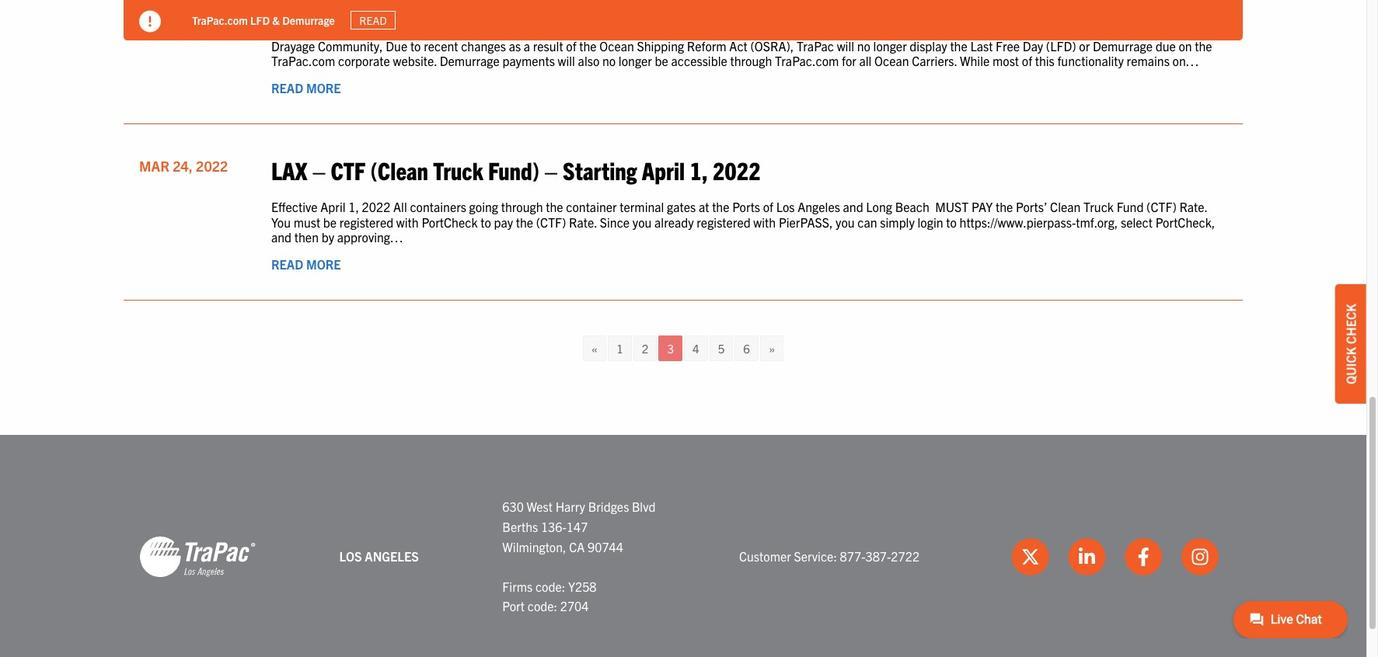 Task type: describe. For each thing, give the bounding box(es) containing it.
quick check link
[[1336, 285, 1367, 404]]

fund
[[1117, 199, 1144, 215]]

»
[[769, 342, 775, 356]]

2 you from the left
[[836, 214, 855, 230]]

result
[[533, 38, 564, 53]]

remains
[[1127, 53, 1170, 68]]

2 horizontal spatial demurrage
[[1093, 38, 1153, 53]]

2 – from the left
[[545, 155, 558, 185]]

functionality
[[1058, 53, 1125, 68]]

1 horizontal spatial rate.
[[1180, 199, 1208, 215]]

trapac.com lfd & demurrage
[[192, 13, 335, 27]]

since
[[600, 214, 630, 230]]

0 horizontal spatial demurrage
[[282, 13, 335, 27]]

drayage community, due to recent changes as a result of the ocean shipping reform act (osra), trapac will no longer display the last free day (lfd) or demurrage due on the trapac.com corporate website. demurrage payments will also no longer be accessible through trapac.com for all ocean carriers. while most of this functionality remains on…
[[271, 38, 1213, 68]]

1 registered from the left
[[340, 214, 394, 230]]

1 horizontal spatial longer
[[874, 38, 907, 53]]

2022 for mar 24, 2022
[[196, 157, 228, 175]]

1
[[617, 342, 624, 356]]

ca
[[569, 539, 585, 555]]

1, inside effective april 1, 2022 all containers going through the container terminal gates at the ports of los angeles and long beach  must pay the ports' clean truck fund (ctf) rate. you must be registered with portcheck to pay the (ctf) rate. since you already registered with pierpass, you can simply login to https://www.pierpass-tmf.org, select portcheck, and then by approving…
[[349, 199, 359, 215]]

by
[[322, 229, 334, 245]]

already
[[655, 214, 694, 230]]

corporate
[[338, 53, 390, 68]]

(clean
[[371, 155, 429, 185]]

2704
[[561, 599, 589, 615]]

of inside effective april 1, 2022 all containers going through the container terminal gates at the ports of los angeles and long beach  must pay the ports' clean truck fund (ctf) rate. you must be registered with portcheck to pay the (ctf) rate. since you already registered with pierpass, you can simply login to https://www.pierpass-tmf.org, select portcheck, and then by approving…
[[764, 199, 774, 215]]

service:
[[794, 549, 838, 565]]

the right on
[[1196, 38, 1213, 53]]

(lfd)
[[1047, 38, 1077, 53]]

carriers.
[[912, 53, 958, 68]]

select
[[1121, 214, 1153, 230]]

recent
[[424, 38, 458, 53]]

free
[[996, 38, 1021, 53]]

los inside footer
[[340, 549, 362, 565]]

5
[[718, 342, 725, 356]]

website.
[[393, 53, 437, 68]]

portcheck,
[[1156, 214, 1216, 230]]

all
[[394, 199, 407, 215]]

trapac
[[797, 38, 834, 53]]

then
[[295, 229, 319, 245]]

1 horizontal spatial trapac.com
[[271, 53, 335, 68]]

customer service: 877-387-2722
[[740, 549, 920, 565]]

article containing drayage community, due to recent changes as a result of the ocean shipping reform act (osra), trapac will no longer display the last free day (lfd) or demurrage due on the trapac.com corporate website. demurrage payments will also no longer be accessible through trapac.com for all ocean carriers. while most of this functionality remains on…
[[124, 0, 1244, 125]]

a
[[524, 38, 531, 53]]

5 link
[[710, 336, 734, 362]]

mar 24, 2022
[[139, 157, 228, 175]]

be inside drayage community, due to recent changes as a result of the ocean shipping reform act (osra), trapac will no longer display the last free day (lfd) or demurrage due on the trapac.com corporate website. demurrage payments will also no longer be accessible through trapac.com for all ocean carriers. while most of this functionality remains on…
[[655, 53, 669, 68]]

to inside effective april 1, 2022 all containers going through the container terminal gates at the ports of los angeles and long beach  must pay the ports' clean truck fund (ctf) rate. you must be registered with portcheck to pay the (ctf) rate. since you already registered with pierpass, you can simply login to https://www.pierpass-tmf.org, select portcheck, and then by approving…
[[481, 214, 491, 230]]

firms code:  y258 port code:  2704
[[503, 579, 597, 615]]

0 horizontal spatial (ctf)
[[536, 214, 566, 230]]

read more link for drayage community, due to recent changes as a result of the ocean shipping reform act (osra), trapac will no longer display the last free day (lfd) or demurrage due on the trapac.com corporate website. demurrage payments will also no longer be accessible through trapac.com for all ocean carriers. while most of this functionality remains on…
[[271, 80, 341, 96]]

« link
[[583, 336, 607, 362]]

read for effective april
[[271, 257, 304, 272]]

0 horizontal spatial trapac.com
[[192, 13, 248, 27]]

0 horizontal spatial and
[[271, 229, 292, 245]]

payments
[[503, 53, 555, 68]]

quick check
[[1344, 304, 1359, 385]]

port
[[503, 599, 525, 615]]

approving…
[[337, 229, 403, 245]]

pierpass,
[[779, 214, 833, 230]]

act
[[730, 38, 748, 53]]

quick
[[1344, 347, 1359, 385]]

lax – ctf (clean truck fund) – starting april 1, 2022 article
[[124, 140, 1244, 301]]

&
[[272, 13, 280, 27]]

lax – ctf (clean truck fund) – starting april 1, 2022
[[271, 155, 761, 185]]

pay the
[[972, 199, 1014, 215]]

the left container
[[546, 199, 564, 215]]

24,
[[173, 157, 193, 175]]

the right result
[[580, 38, 597, 53]]

due
[[386, 38, 408, 53]]

2 horizontal spatial of
[[1023, 53, 1033, 68]]

through inside effective april 1, 2022 all containers going through the container terminal gates at the ports of los angeles and long beach  must pay the ports' clean truck fund (ctf) rate. you must be registered with portcheck to pay the (ctf) rate. since you already registered with pierpass, you can simply login to https://www.pierpass-tmf.org, select portcheck, and then by approving…
[[501, 199, 543, 215]]

387-
[[866, 549, 892, 565]]

1 horizontal spatial and
[[843, 199, 864, 215]]

login
[[918, 214, 944, 230]]

reform
[[687, 38, 727, 53]]

2
[[642, 342, 649, 356]]

effective april
[[271, 199, 346, 215]]

0 horizontal spatial longer
[[619, 53, 652, 68]]

3
[[668, 342, 674, 356]]

los angeles
[[340, 549, 419, 565]]

1 horizontal spatial (ctf)
[[1147, 199, 1177, 215]]

ports
[[733, 199, 761, 215]]

the right pay
[[516, 214, 534, 230]]

truck inside effective april 1, 2022 all containers going through the container terminal gates at the ports of los angeles and long beach  must pay the ports' clean truck fund (ctf) rate. you must be registered with portcheck to pay the (ctf) rate. since you already registered with pierpass, you can simply login to https://www.pierpass-tmf.org, select portcheck, and then by approving…
[[1084, 199, 1114, 215]]

«
[[592, 342, 598, 356]]

0 horizontal spatial no
[[603, 53, 616, 68]]

berths
[[503, 520, 538, 535]]

los inside effective april 1, 2022 all containers going through the container terminal gates at the ports of los angeles and long beach  must pay the ports' clean truck fund (ctf) rate. you must be registered with portcheck to pay the (ctf) rate. since you already registered with pierpass, you can simply login to https://www.pierpass-tmf.org, select portcheck, and then by approving…
[[777, 199, 795, 215]]

also
[[578, 53, 600, 68]]

harry
[[556, 500, 586, 515]]

must
[[294, 214, 321, 230]]

community,
[[318, 38, 383, 53]]

check
[[1344, 304, 1359, 345]]

the left last
[[951, 38, 968, 53]]

starting
[[563, 155, 637, 185]]

ports'
[[1017, 199, 1048, 215]]

for
[[842, 53, 857, 68]]

while
[[960, 53, 990, 68]]

changes
[[461, 38, 506, 53]]

can
[[858, 214, 878, 230]]

most
[[993, 53, 1020, 68]]

bridges
[[588, 500, 629, 515]]

you
[[271, 214, 291, 230]]

wilmington,
[[503, 539, 567, 555]]



Task type: vqa. For each thing, say whether or not it's contained in the screenshot.
the rightmost the 2022
yes



Task type: locate. For each thing, give the bounding box(es) containing it.
fund)
[[488, 155, 540, 185]]

1 horizontal spatial 1,
[[690, 155, 708, 185]]

2 link
[[634, 336, 657, 362]]

demurrage right or
[[1093, 38, 1153, 53]]

footer
[[0, 436, 1367, 658]]

lfd
[[250, 13, 270, 27]]

to left pay
[[481, 214, 491, 230]]

clean
[[1051, 199, 1081, 215]]

1 horizontal spatial will
[[837, 38, 855, 53]]

with left the pierpass,
[[754, 214, 776, 230]]

trapac.com down & at left top
[[271, 53, 335, 68]]

(ctf)
[[1147, 199, 1177, 215], [536, 214, 566, 230]]

1 vertical spatial 1,
[[349, 199, 359, 215]]

read more inside lax – ctf (clean truck fund) – starting april 1, 2022 "article"
[[271, 257, 341, 272]]

(ctf) right pay
[[536, 214, 566, 230]]

or
[[1080, 38, 1091, 53]]

0 horizontal spatial rate.
[[569, 214, 597, 230]]

angeles
[[798, 199, 841, 215], [365, 549, 419, 565]]

0 vertical spatial read more
[[271, 80, 341, 96]]

due
[[1156, 38, 1177, 53]]

2 horizontal spatial 2022
[[713, 155, 761, 185]]

registered
[[340, 214, 394, 230], [697, 214, 751, 230]]

to https://www.pierpass-
[[947, 214, 1077, 230]]

0 vertical spatial angeles
[[798, 199, 841, 215]]

1 horizontal spatial to
[[481, 214, 491, 230]]

6 link
[[735, 336, 759, 362]]

y258
[[568, 579, 597, 595]]

0 horizontal spatial los
[[340, 549, 362, 565]]

0 horizontal spatial ocean
[[600, 38, 634, 53]]

2 read more from the top
[[271, 257, 341, 272]]

more inside article
[[306, 80, 341, 96]]

be right must
[[323, 214, 337, 230]]

– right fund)
[[545, 155, 558, 185]]

and
[[843, 199, 864, 215], [271, 229, 292, 245]]

1 more from the top
[[306, 80, 341, 96]]

longer right also
[[619, 53, 652, 68]]

1 – from the left
[[312, 155, 326, 185]]

through inside drayage community, due to recent changes as a result of the ocean shipping reform act (osra), trapac will no longer display the last free day (lfd) or demurrage due on the trapac.com corporate website. demurrage payments will also no longer be accessible through trapac.com for all ocean carriers. while most of this functionality remains on…
[[731, 53, 773, 68]]

will left all
[[837, 38, 855, 53]]

code: right port
[[528, 599, 558, 615]]

147
[[567, 520, 588, 535]]

1 vertical spatial and
[[271, 229, 292, 245]]

0 horizontal spatial of
[[566, 38, 577, 53]]

simply
[[881, 214, 915, 230]]

be left accessible
[[655, 53, 669, 68]]

beach  must
[[896, 199, 969, 215]]

1 vertical spatial through
[[501, 199, 543, 215]]

lax
[[271, 155, 308, 185]]

no right "for"
[[858, 38, 871, 53]]

6
[[744, 342, 750, 356]]

more down corporate
[[306, 80, 341, 96]]

1 horizontal spatial truck
[[1084, 199, 1114, 215]]

0 horizontal spatial truck
[[433, 155, 484, 185]]

1 vertical spatial angeles
[[365, 549, 419, 565]]

read for drayage
[[271, 80, 304, 96]]

more
[[306, 80, 341, 96], [306, 257, 341, 272]]

read more inside article
[[271, 80, 341, 96]]

0 vertical spatial truck
[[433, 155, 484, 185]]

read more for drayage community, due to recent changes as a result of the ocean shipping reform act (osra), trapac will no longer display the last free day (lfd) or demurrage due on the trapac.com corporate website. demurrage payments will also no longer be accessible through trapac.com for all ocean carriers. while most of this functionality remains on…
[[271, 80, 341, 96]]

trapac.com left "for"
[[775, 53, 839, 68]]

last
[[971, 38, 993, 53]]

0 horizontal spatial will
[[558, 53, 575, 68]]

2 horizontal spatial trapac.com
[[775, 53, 839, 68]]

as
[[509, 38, 521, 53]]

1 horizontal spatial angeles
[[798, 199, 841, 215]]

ocean right also
[[600, 38, 634, 53]]

tmf.org,
[[1077, 214, 1119, 230]]

0 horizontal spatial to
[[411, 38, 421, 53]]

1 horizontal spatial 2022
[[362, 199, 391, 215]]

effective april 1, 2022 all containers going through the container terminal gates at the ports of los angeles and long beach  must pay the ports' clean truck fund (ctf) rate. you must be registered with portcheck to pay the (ctf) rate. since you already registered with pierpass, you can simply login to https://www.pierpass-tmf.org, select portcheck, and then by approving…
[[271, 199, 1216, 245]]

0 vertical spatial 1,
[[690, 155, 708, 185]]

read down then on the top left of page
[[271, 257, 304, 272]]

2 registered from the left
[[697, 214, 751, 230]]

through down lax – ctf (clean truck fund) – starting april 1, 2022
[[501, 199, 543, 215]]

1 horizontal spatial you
[[836, 214, 855, 230]]

0 horizontal spatial 2022
[[196, 157, 228, 175]]

read inside article
[[271, 80, 304, 96]]

read more down then on the top left of page
[[271, 257, 341, 272]]

(osra),
[[751, 38, 794, 53]]

longer right all
[[874, 38, 907, 53]]

2 with from the left
[[754, 214, 776, 230]]

2 read more link from the top
[[271, 257, 341, 272]]

0 horizontal spatial angeles
[[365, 549, 419, 565]]

read link
[[351, 11, 396, 30]]

2022 right 24,
[[196, 157, 228, 175]]

be inside effective april 1, 2022 all containers going through the container terminal gates at the ports of los angeles and long beach  must pay the ports' clean truck fund (ctf) rate. you must be registered with portcheck to pay the (ctf) rate. since you already registered with pierpass, you can simply login to https://www.pierpass-tmf.org, select portcheck, and then by approving…
[[323, 214, 337, 230]]

1 vertical spatial truck
[[1084, 199, 1114, 215]]

of right ports
[[764, 199, 774, 215]]

0 vertical spatial and
[[843, 199, 864, 215]]

2 vertical spatial read
[[271, 257, 304, 272]]

0 vertical spatial through
[[731, 53, 773, 68]]

mar
[[139, 157, 170, 175]]

of
[[566, 38, 577, 53], [1023, 53, 1033, 68], [764, 199, 774, 215]]

1 read more from the top
[[271, 80, 341, 96]]

1 horizontal spatial –
[[545, 155, 558, 185]]

ctf
[[331, 155, 366, 185]]

of left the this
[[1023, 53, 1033, 68]]

more inside lax – ctf (clean truck fund) – starting april 1, 2022 "article"
[[306, 257, 341, 272]]

more for effective april
[[306, 257, 341, 272]]

read inside lax – ctf (clean truck fund) – starting april 1, 2022 "article"
[[271, 257, 304, 272]]

demurrage up drayage
[[282, 13, 335, 27]]

this
[[1036, 53, 1055, 68]]

article
[[124, 0, 1244, 125]]

read more down drayage
[[271, 80, 341, 96]]

at
[[699, 199, 710, 215]]

0 vertical spatial be
[[655, 53, 669, 68]]

1 vertical spatial read
[[271, 80, 304, 96]]

truck left "fund"
[[1084, 199, 1114, 215]]

to right due
[[411, 38, 421, 53]]

1 horizontal spatial demurrage
[[440, 53, 500, 68]]

and left then on the top left of page
[[271, 229, 292, 245]]

rate. right select
[[1180, 199, 1208, 215]]

with
[[397, 214, 419, 230], [754, 214, 776, 230]]

trapac.com left lfd
[[192, 13, 248, 27]]

rate. left since
[[569, 214, 597, 230]]

1 vertical spatial read more link
[[271, 257, 341, 272]]

630 west harry bridges blvd berths 136-147 wilmington, ca 90744
[[503, 500, 656, 555]]

ocean right all
[[875, 53, 910, 68]]

accessible
[[672, 53, 728, 68]]

read down drayage
[[271, 80, 304, 96]]

1, right april
[[690, 155, 708, 185]]

2022
[[713, 155, 761, 185], [196, 157, 228, 175], [362, 199, 391, 215]]

more for drayage
[[306, 80, 341, 96]]

trapac.com
[[192, 13, 248, 27], [271, 53, 335, 68], [775, 53, 839, 68]]

0 vertical spatial los
[[777, 199, 795, 215]]

1 vertical spatial los
[[340, 549, 362, 565]]

1 horizontal spatial through
[[731, 53, 773, 68]]

the
[[580, 38, 597, 53], [951, 38, 968, 53], [1196, 38, 1213, 53], [546, 199, 564, 215], [713, 199, 730, 215], [516, 214, 534, 230]]

read more link for effective april 1, 2022 all containers going through the container terminal gates at the ports of los angeles and long beach  must pay the ports' clean truck fund (ctf) rate. you must be registered with portcheck to pay the (ctf) rate. since you already registered with pierpass, you can simply login to https://www.pierpass-tmf.org, select portcheck, and then by approving…
[[271, 257, 341, 272]]

you right since
[[633, 214, 652, 230]]

pay
[[494, 214, 513, 230]]

truck up the containers
[[433, 155, 484, 185]]

on…
[[1173, 53, 1200, 68]]

1 horizontal spatial registered
[[697, 214, 751, 230]]

0 vertical spatial read more link
[[271, 80, 341, 96]]

april
[[642, 155, 685, 185]]

los
[[777, 199, 795, 215], [340, 549, 362, 565]]

the right the at at right
[[713, 199, 730, 215]]

will
[[837, 38, 855, 53], [558, 53, 575, 68]]

0 vertical spatial read
[[360, 13, 387, 27]]

gates
[[667, 199, 696, 215]]

1 read more link from the top
[[271, 80, 341, 96]]

all
[[860, 53, 872, 68]]

1 with from the left
[[397, 214, 419, 230]]

solid image
[[139, 11, 161, 33]]

footer containing 630 west harry bridges blvd
[[0, 436, 1367, 658]]

through right reform
[[731, 53, 773, 68]]

1 horizontal spatial los
[[777, 199, 795, 215]]

and left long in the top right of the page
[[843, 199, 864, 215]]

of left also
[[566, 38, 577, 53]]

terminal
[[620, 199, 665, 215]]

ocean
[[600, 38, 634, 53], [875, 53, 910, 68]]

code: up 2704
[[536, 579, 566, 595]]

(ctf) right "fund"
[[1147, 199, 1177, 215]]

4
[[693, 342, 700, 356]]

angeles inside effective april 1, 2022 all containers going through the container terminal gates at the ports of los angeles and long beach  must pay the ports' clean truck fund (ctf) rate. you must be registered with portcheck to pay the (ctf) rate. since you already registered with pierpass, you can simply login to https://www.pierpass-tmf.org, select portcheck, and then by approving…
[[798, 199, 841, 215]]

0 vertical spatial to
[[411, 38, 421, 53]]

0 horizontal spatial you
[[633, 214, 652, 230]]

2 more from the top
[[306, 257, 341, 272]]

1 vertical spatial read more
[[271, 257, 341, 272]]

– left ctf
[[312, 155, 326, 185]]

registered right by
[[340, 214, 394, 230]]

2022 inside effective april 1, 2022 all containers going through the container terminal gates at the ports of los angeles and long beach  must pay the ports' clean truck fund (ctf) rate. you must be registered with portcheck to pay the (ctf) rate. since you already registered with pierpass, you can simply login to https://www.pierpass-tmf.org, select portcheck, and then by approving…
[[362, 199, 391, 215]]

demurrage left as
[[440, 53, 500, 68]]

2022 left all
[[362, 199, 391, 215]]

1 vertical spatial code:
[[528, 599, 558, 615]]

1 horizontal spatial no
[[858, 38, 871, 53]]

630
[[503, 500, 524, 515]]

you
[[633, 214, 652, 230], [836, 214, 855, 230]]

you left can
[[836, 214, 855, 230]]

read up community,
[[360, 13, 387, 27]]

0 horizontal spatial –
[[312, 155, 326, 185]]

rate.
[[1180, 199, 1208, 215], [569, 214, 597, 230]]

read more link down drayage
[[271, 80, 341, 96]]

demurrage
[[282, 13, 335, 27], [1093, 38, 1153, 53], [440, 53, 500, 68]]

truck
[[433, 155, 484, 185], [1084, 199, 1114, 215]]

0 horizontal spatial through
[[501, 199, 543, 215]]

1 vertical spatial to
[[481, 214, 491, 230]]

read more link inside lax – ctf (clean truck fund) – starting april 1, 2022 "article"
[[271, 257, 341, 272]]

2022 up ports
[[713, 155, 761, 185]]

los angeles image
[[139, 536, 256, 580]]

display
[[910, 38, 948, 53]]

1, up approving…
[[349, 199, 359, 215]]

read more for effective april 1, 2022 all containers going through the container terminal gates at the ports of los angeles and long beach  must pay the ports' clean truck fund (ctf) rate. you must be registered with portcheck to pay the (ctf) rate. since you already registered with pierpass, you can simply login to https://www.pierpass-tmf.org, select portcheck, and then by approving…
[[271, 257, 341, 272]]

1 vertical spatial more
[[306, 257, 341, 272]]

0 horizontal spatial registered
[[340, 214, 394, 230]]

no right also
[[603, 53, 616, 68]]

2722
[[892, 549, 920, 565]]

877-
[[840, 549, 866, 565]]

0 vertical spatial more
[[306, 80, 341, 96]]

1 you from the left
[[633, 214, 652, 230]]

1 horizontal spatial of
[[764, 199, 774, 215]]

3 link
[[659, 336, 683, 362]]

drayage
[[271, 38, 315, 53]]

» link
[[761, 336, 784, 362]]

0 horizontal spatial with
[[397, 214, 419, 230]]

blvd
[[632, 500, 656, 515]]

0 vertical spatial code:
[[536, 579, 566, 595]]

read more link down then on the top left of page
[[271, 257, 341, 272]]

will left also
[[558, 53, 575, 68]]

0 horizontal spatial 1,
[[349, 199, 359, 215]]

registered right gates
[[697, 214, 751, 230]]

containers
[[410, 199, 467, 215]]

on
[[1179, 38, 1193, 53]]

to inside drayage community, due to recent changes as a result of the ocean shipping reform act (osra), trapac will no longer display the last free day (lfd) or demurrage due on the trapac.com corporate website. demurrage payments will also no longer be accessible through trapac.com for all ocean carriers. while most of this functionality remains on…
[[411, 38, 421, 53]]

more down by
[[306, 257, 341, 272]]

1 horizontal spatial ocean
[[875, 53, 910, 68]]

read more link
[[271, 80, 341, 96], [271, 257, 341, 272]]

longer
[[874, 38, 907, 53], [619, 53, 652, 68]]

2022 for effective april 1, 2022 all containers going through the container terminal gates at the ports of los angeles and long beach  must pay the ports' clean truck fund (ctf) rate. you must be registered with portcheck to pay the (ctf) rate. since you already registered with pierpass, you can simply login to https://www.pierpass-tmf.org, select portcheck, and then by approving…
[[362, 199, 391, 215]]

with left "portcheck"
[[397, 214, 419, 230]]

container
[[566, 199, 617, 215]]

1 vertical spatial be
[[323, 214, 337, 230]]

1 horizontal spatial be
[[655, 53, 669, 68]]

to
[[411, 38, 421, 53], [481, 214, 491, 230]]

read inside 'link'
[[360, 13, 387, 27]]

1 horizontal spatial with
[[754, 214, 776, 230]]

0 horizontal spatial be
[[323, 214, 337, 230]]



